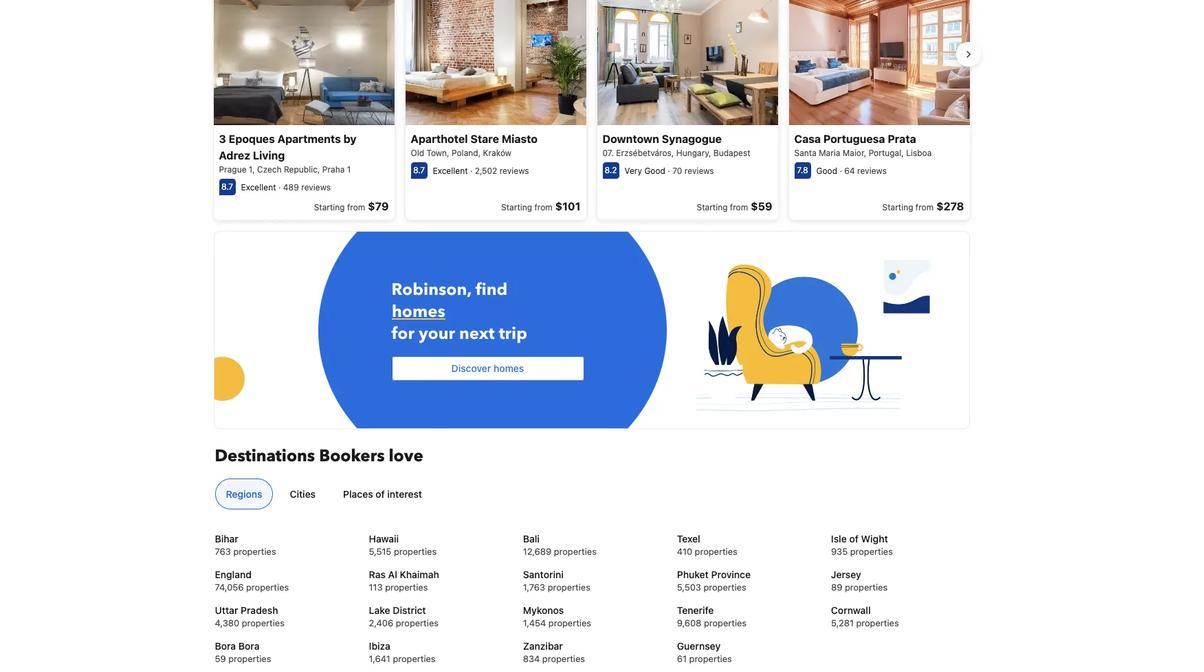 Task type: vqa. For each thing, say whether or not it's contained in the screenshot.
Good · 64 reviews
yes



Task type: locate. For each thing, give the bounding box(es) containing it.
miasto
[[502, 133, 538, 145]]

good down "erzsébetváros,"
[[645, 166, 666, 176]]

from for $59
[[730, 202, 748, 213]]

properties down wight
[[851, 546, 893, 557]]

from left $59
[[730, 202, 748, 213]]

0 horizontal spatial 8.7 element
[[219, 179, 236, 195]]

8.7 element
[[411, 162, 427, 179], [219, 179, 236, 195]]

region
[[203, 0, 981, 226]]

properties up england 74,056 properties
[[233, 546, 276, 557]]

properties up province on the bottom of the page
[[695, 546, 738, 557]]

pradesh
[[241, 604, 278, 616]]

excellent element down town,
[[433, 166, 468, 176]]

· left 64
[[840, 166, 842, 176]]

from left $79
[[347, 202, 365, 213]]

bihar
[[215, 533, 239, 545]]

of for isle
[[850, 533, 859, 545]]

aparthotel
[[411, 133, 468, 145]]

good element
[[817, 166, 838, 176]]

starting down the praha
[[314, 202, 345, 213]]

cities
[[290, 488, 316, 500]]

next
[[459, 322, 495, 345]]

$278
[[937, 200, 965, 213]]

region containing 3 epoques apartments by adrez living
[[203, 0, 981, 226]]

8.2 element
[[603, 162, 619, 179]]

maria
[[819, 148, 841, 158]]

from inside starting from $278
[[916, 202, 934, 213]]

of right "isle"
[[850, 533, 859, 545]]

8.7 down prague
[[221, 182, 233, 192]]

guernsey
[[677, 640, 721, 652]]

1 vertical spatial of
[[850, 533, 859, 545]]

properties inside guernsey 61 properties
[[690, 653, 732, 664]]

starting from $79
[[314, 200, 389, 213]]

2 bora from the left
[[239, 640, 260, 652]]

excellent element down 1,
[[241, 182, 276, 193]]

isle of wight 935 properties
[[831, 533, 893, 557]]

properties down jersey
[[845, 582, 888, 593]]

· for by
[[278, 182, 281, 193]]

uttar pradesh 4,380 properties
[[215, 604, 285, 628]]

properties inside lake district 2,406 properties
[[396, 617, 439, 628]]

good · 64 reviews
[[817, 166, 887, 176]]

excellent element for living
[[241, 182, 276, 193]]

1 horizontal spatial bora
[[239, 640, 260, 652]]

8.7 element down prague
[[219, 179, 236, 195]]

834
[[523, 653, 540, 664]]

adrez
[[219, 149, 250, 162]]

1 from from the left
[[347, 202, 365, 213]]

of
[[376, 488, 385, 500], [850, 533, 859, 545]]

excellent element for poland,
[[433, 166, 468, 176]]

bihar link
[[215, 532, 352, 546]]

zanzibar link
[[523, 639, 660, 653]]

excellent for living
[[241, 182, 276, 193]]

0 vertical spatial homes
[[392, 300, 445, 323]]

of for places
[[376, 488, 385, 500]]

0 vertical spatial excellent element
[[433, 166, 468, 176]]

properties down zanzibar
[[543, 653, 585, 664]]

from left $101
[[535, 202, 553, 213]]

starting inside starting from $278
[[883, 202, 914, 213]]

uttar pradesh link
[[215, 604, 352, 617]]

starting
[[314, 202, 345, 213], [501, 202, 532, 213], [697, 202, 728, 213], [883, 202, 914, 213]]

properties inside isle of wight 935 properties
[[851, 546, 893, 557]]

from for $101
[[535, 202, 553, 213]]

excellent down town,
[[433, 166, 468, 176]]

properties inside zanzibar 834 properties
[[543, 653, 585, 664]]

763
[[215, 546, 231, 557]]

tab list
[[209, 478, 969, 510]]

1 vertical spatial 8.7
[[221, 182, 233, 192]]

lisboa
[[907, 148, 932, 158]]

reviews down hungary,
[[685, 166, 714, 176]]

al
[[388, 569, 397, 580]]

1 horizontal spatial 8.7
[[413, 165, 425, 175]]

0 horizontal spatial of
[[376, 488, 385, 500]]

properties up pradesh
[[246, 582, 289, 593]]

reviews down kraków on the top left
[[500, 166, 529, 176]]

trip
[[499, 322, 527, 345]]

properties inside cornwall 5,281 properties
[[857, 617, 899, 628]]

· left 2,502
[[470, 166, 473, 176]]

very good · 70 reviews
[[625, 166, 714, 176]]

cities button
[[279, 478, 327, 509]]

properties up guernsey link on the bottom right of the page
[[704, 617, 747, 628]]

0 vertical spatial 8.7
[[413, 165, 425, 175]]

12,689
[[523, 546, 552, 557]]

starting inside starting from $59
[[697, 202, 728, 213]]

stare
[[471, 133, 499, 145]]

czech
[[257, 164, 282, 175]]

properties
[[233, 546, 276, 557], [394, 546, 437, 557], [554, 546, 597, 557], [695, 546, 738, 557], [851, 546, 893, 557], [246, 582, 289, 593], [385, 582, 428, 593], [548, 582, 591, 593], [704, 582, 747, 593], [845, 582, 888, 593], [242, 617, 285, 628], [396, 617, 439, 628], [549, 617, 592, 628], [704, 617, 747, 628], [857, 617, 899, 628], [228, 653, 271, 664], [393, 653, 436, 664], [543, 653, 585, 664], [690, 653, 732, 664]]

1 horizontal spatial excellent element
[[433, 166, 468, 176]]

of right places
[[376, 488, 385, 500]]

8.7
[[413, 165, 425, 175], [221, 182, 233, 192]]

starting left $278
[[883, 202, 914, 213]]

starting down excellent · 2,502 reviews
[[501, 202, 532, 213]]

discover
[[452, 362, 491, 374]]

apartments
[[278, 133, 341, 145]]

1 vertical spatial excellent element
[[241, 182, 276, 193]]

properties inside bihar 763 properties
[[233, 546, 276, 557]]

tenerife
[[677, 604, 714, 616]]

4 starting from the left
[[883, 202, 914, 213]]

properties down mykonos
[[549, 617, 592, 628]]

3 from from the left
[[730, 202, 748, 213]]

starting for $101
[[501, 202, 532, 213]]

properties down "khaimah"
[[385, 582, 428, 593]]

7.8
[[797, 165, 809, 175]]

0 horizontal spatial bora
[[215, 640, 236, 652]]

mykonos link
[[523, 604, 660, 617]]

casa
[[795, 133, 821, 145]]

1 horizontal spatial 8.7 element
[[411, 162, 427, 179]]

from inside starting from $59
[[730, 202, 748, 213]]

hawaii link
[[369, 532, 506, 546]]

of inside "places of interest" button
[[376, 488, 385, 500]]

from for $79
[[347, 202, 365, 213]]

good
[[645, 166, 666, 176], [817, 166, 838, 176]]

1 starting from the left
[[314, 202, 345, 213]]

0 horizontal spatial excellent element
[[241, 182, 276, 193]]

excellent down 1,
[[241, 182, 276, 193]]

living
[[253, 149, 285, 162]]

starting inside the starting from $79
[[314, 202, 345, 213]]

7.8 element
[[795, 162, 811, 179]]

starting for $59
[[697, 202, 728, 213]]

starting inside starting from $101
[[501, 202, 532, 213]]

· for old
[[470, 166, 473, 176]]

starting for $278
[[883, 202, 914, 213]]

properties right 1,641
[[393, 653, 436, 664]]

0 horizontal spatial excellent
[[241, 182, 276, 193]]

from left $278
[[916, 202, 934, 213]]

england
[[215, 569, 252, 580]]

properties down pradesh
[[242, 617, 285, 628]]

2,502
[[475, 166, 497, 176]]

hawaii
[[369, 533, 399, 545]]

poland,
[[452, 148, 481, 158]]

properties down cornwall
[[857, 617, 899, 628]]

of inside isle of wight 935 properties
[[850, 533, 859, 545]]

cornwall link
[[831, 604, 969, 617]]

starting left $59
[[697, 202, 728, 213]]

properties right "59"
[[228, 653, 271, 664]]

2 starting from the left
[[501, 202, 532, 213]]

ras al khaimah link
[[369, 568, 506, 582]]

properties down district
[[396, 617, 439, 628]]

$79
[[368, 200, 389, 213]]

properties down province on the bottom of the page
[[704, 582, 747, 593]]

starting from $59
[[697, 200, 773, 213]]

8.7 element for town,
[[411, 162, 427, 179]]

8.7 for town,
[[413, 165, 425, 175]]

praha
[[322, 164, 345, 175]]

bora bora 59 properties
[[215, 640, 271, 664]]

properties up "khaimah"
[[394, 546, 437, 557]]

wight
[[861, 533, 888, 545]]

from inside starting from $101
[[535, 202, 553, 213]]

lake district link
[[369, 604, 506, 617]]

1 vertical spatial excellent
[[241, 182, 276, 193]]

bora down uttar pradesh 4,380 properties
[[239, 640, 260, 652]]

excellent element
[[433, 166, 468, 176], [241, 182, 276, 193]]

from inside the starting from $79
[[347, 202, 365, 213]]

texel link
[[677, 532, 814, 546]]

reviews down republic,
[[301, 182, 331, 193]]

properties up santorini link
[[554, 546, 597, 557]]

bora up "59"
[[215, 640, 236, 652]]

places of interest
[[343, 488, 422, 500]]

5,515
[[369, 546, 392, 557]]

guernsey 61 properties
[[677, 640, 732, 664]]

1,454
[[523, 617, 546, 628]]

0 horizontal spatial homes
[[392, 300, 445, 323]]

8.7 down old
[[413, 165, 425, 175]]

properties down santorini
[[548, 582, 591, 593]]

0 horizontal spatial 8.7
[[221, 182, 233, 192]]

1 horizontal spatial excellent
[[433, 166, 468, 176]]

0 vertical spatial of
[[376, 488, 385, 500]]

ras
[[369, 569, 386, 580]]

downtown
[[603, 133, 659, 145]]

0 horizontal spatial good
[[645, 166, 666, 176]]

properties inside 'santorini 1,763 properties'
[[548, 582, 591, 593]]

8.7 element down old
[[411, 162, 427, 179]]

santorini
[[523, 569, 564, 580]]

reviews for casa portuguesa prata
[[858, 166, 887, 176]]

· left 489
[[278, 182, 281, 193]]

regions
[[226, 488, 262, 500]]

1 horizontal spatial of
[[850, 533, 859, 545]]

by
[[344, 133, 357, 145]]

santorini link
[[523, 568, 660, 582]]

synagogue
[[662, 133, 722, 145]]

bali
[[523, 533, 540, 545]]

reviews right 64
[[858, 166, 887, 176]]

0 vertical spatial excellent
[[433, 166, 468, 176]]

main content
[[200, 0, 981, 486]]

starting from $278
[[883, 200, 965, 213]]

downtown synagogue 07. erzsébetváros, hungary, budapest
[[603, 133, 751, 158]]

properties down guernsey
[[690, 653, 732, 664]]

robinson,
[[392, 278, 472, 301]]

2 from from the left
[[535, 202, 553, 213]]

england 74,056 properties
[[215, 569, 289, 593]]

casa portuguesa prata santa maria maior, portugal, lisboa
[[795, 133, 932, 158]]

good down maria
[[817, 166, 838, 176]]

1 vertical spatial homes
[[494, 362, 524, 374]]

lake district 2,406 properties
[[369, 604, 439, 628]]

hawaii 5,515 properties
[[369, 533, 437, 557]]

excellent
[[433, 166, 468, 176], [241, 182, 276, 193]]

texel
[[677, 533, 701, 545]]

places of interest button
[[332, 478, 433, 509]]

2,406
[[369, 617, 394, 628]]

3 starting from the left
[[697, 202, 728, 213]]

1 horizontal spatial good
[[817, 166, 838, 176]]

1 good from the left
[[645, 166, 666, 176]]

4 from from the left
[[916, 202, 934, 213]]



Task type: describe. For each thing, give the bounding box(es) containing it.
· left 70
[[668, 166, 670, 176]]

phuket
[[677, 569, 709, 580]]

properties inside uttar pradesh 4,380 properties
[[242, 617, 285, 628]]

phuket province 5,503 properties
[[677, 569, 751, 593]]

70
[[673, 166, 683, 176]]

budapest
[[714, 148, 751, 158]]

5,281
[[831, 617, 854, 628]]

maior,
[[843, 148, 867, 158]]

erzsébetváros,
[[616, 148, 674, 158]]

find
[[476, 278, 508, 301]]

1,763
[[523, 582, 545, 593]]

8.7 element for adrez
[[219, 179, 236, 195]]

interest
[[387, 488, 422, 500]]

tab list containing regions
[[209, 478, 969, 510]]

epoques
[[229, 133, 275, 145]]

properties inside ras al khaimah 113 properties
[[385, 582, 428, 593]]

isle of wight link
[[831, 532, 969, 546]]

kraków
[[483, 148, 512, 158]]

destinations
[[215, 445, 315, 467]]

bali 12,689 properties
[[523, 533, 597, 557]]

old
[[411, 148, 424, 158]]

properties inside bali 12,689 properties
[[554, 546, 597, 557]]

regions button
[[215, 478, 273, 509]]

district
[[393, 604, 426, 616]]

1,641
[[369, 653, 391, 664]]

prague
[[219, 164, 247, 175]]

1
[[347, 164, 351, 175]]

very
[[625, 166, 642, 176]]

bookers
[[319, 445, 385, 467]]

properties inside bora bora 59 properties
[[228, 653, 271, 664]]

bali link
[[523, 532, 660, 546]]

cornwall 5,281 properties
[[831, 604, 899, 628]]

isle
[[831, 533, 847, 545]]

from for $278
[[916, 202, 934, 213]]

ras al khaimah 113 properties
[[369, 569, 439, 593]]

reviews for 3 epoques apartments by adrez living
[[301, 182, 331, 193]]

cornwall
[[831, 604, 871, 616]]

properties inside england 74,056 properties
[[246, 582, 289, 593]]

properties inside hawaii 5,515 properties
[[394, 546, 437, 557]]

8.7 for adrez
[[221, 182, 233, 192]]

portugal,
[[869, 148, 904, 158]]

9,608
[[677, 617, 702, 628]]

07.
[[603, 148, 614, 158]]

town,
[[427, 148, 450, 158]]

properties inside tenerife 9,608 properties
[[704, 617, 747, 628]]

4,380
[[215, 617, 239, 628]]

for your next trip
[[392, 322, 527, 345]]

discover homes
[[452, 362, 524, 374]]

2 good from the left
[[817, 166, 838, 176]]

jersey 89 properties
[[831, 569, 888, 593]]

mykonos 1,454 properties
[[523, 604, 592, 628]]

1 bora from the left
[[215, 640, 236, 652]]

$101
[[555, 200, 581, 213]]

74,056
[[215, 582, 244, 593]]

properties inside mykonos 1,454 properties
[[549, 617, 592, 628]]

starting from $101
[[501, 200, 581, 213]]

uttar
[[215, 604, 238, 616]]

89
[[831, 582, 843, 593]]

properties inside the texel 410 properties
[[695, 546, 738, 557]]

· for santa
[[840, 166, 842, 176]]

bora bora link
[[215, 639, 352, 653]]

very good element
[[625, 166, 666, 176]]

santorini 1,763 properties
[[523, 569, 591, 593]]

properties inside ibiza 1,641 properties
[[393, 653, 436, 664]]

jersey link
[[831, 568, 969, 582]]

main content containing robinson, find
[[200, 0, 981, 486]]

59
[[215, 653, 226, 664]]

1 horizontal spatial homes
[[494, 362, 524, 374]]

aparthotel stare miasto old town, poland, kraków
[[411, 133, 538, 158]]

113
[[369, 582, 383, 593]]

489
[[283, 182, 299, 193]]

republic,
[[284, 164, 320, 175]]

tenerife 9,608 properties
[[677, 604, 747, 628]]

935
[[831, 546, 848, 557]]

guernsey link
[[677, 639, 814, 653]]

mykonos
[[523, 604, 564, 616]]

phuket province link
[[677, 568, 814, 582]]

destinations bookers love
[[215, 445, 423, 467]]

5,503
[[677, 582, 701, 593]]

reviews for aparthotel stare miasto
[[500, 166, 529, 176]]

excellent · 489 reviews
[[241, 182, 331, 193]]

excellent for poland,
[[433, 166, 468, 176]]

starting for $79
[[314, 202, 345, 213]]

places
[[343, 488, 373, 500]]

properties inside 'phuket province 5,503 properties'
[[704, 582, 747, 593]]

portuguesa
[[824, 133, 885, 145]]

zanzibar 834 properties
[[523, 640, 585, 664]]

prata
[[888, 133, 917, 145]]

ibiza link
[[369, 639, 506, 653]]

properties inside jersey 89 properties
[[845, 582, 888, 593]]

lake
[[369, 604, 390, 616]]



